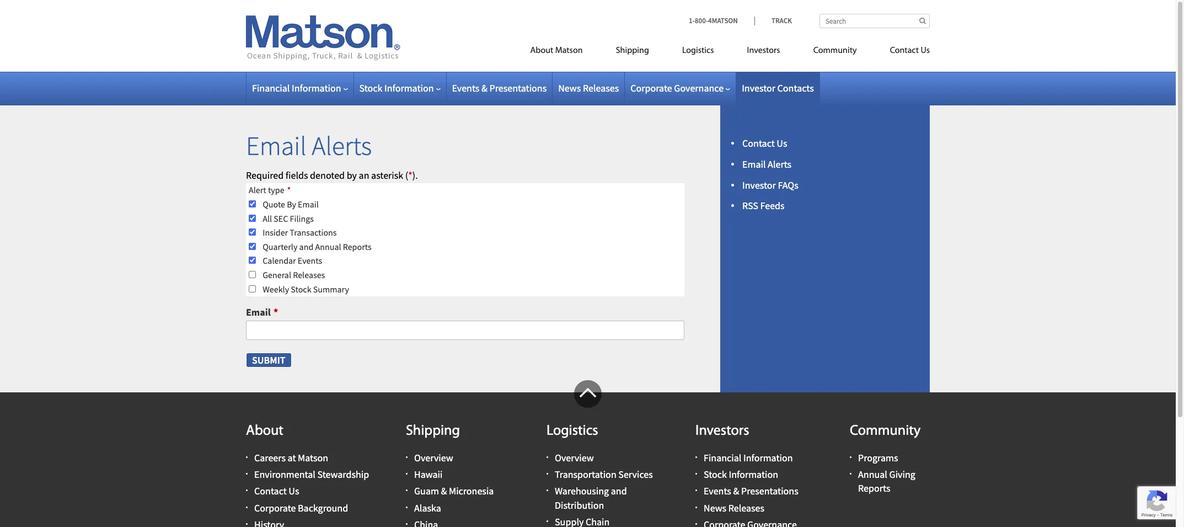 Task type: describe. For each thing, give the bounding box(es) containing it.
quote
[[263, 199, 285, 210]]

0 vertical spatial stock
[[360, 82, 383, 94]]

presentations inside 'financial information stock information events & presentations news releases'
[[742, 485, 799, 498]]

type
[[268, 185, 285, 196]]

guam
[[414, 485, 439, 498]]

distribution
[[555, 499, 604, 511]]

financial for financial information stock information events & presentations news releases
[[704, 452, 742, 464]]

general releases
[[263, 269, 325, 280]]

asterisk
[[371, 169, 404, 181]]

0 vertical spatial events & presentations link
[[452, 82, 547, 94]]

overview link for shipping
[[414, 452, 453, 464]]

contact inside top menu navigation
[[891, 46, 919, 55]]

).
[[413, 169, 418, 181]]

background
[[298, 501, 348, 514]]

programs
[[859, 452, 899, 464]]

faqs
[[778, 179, 799, 191]]

stewardship
[[318, 468, 369, 481]]

all sec filings
[[263, 213, 314, 224]]

contacts
[[778, 82, 814, 94]]

all
[[263, 213, 272, 224]]

1 horizontal spatial alerts
[[768, 158, 792, 170]]

0 horizontal spatial email alerts
[[246, 129, 372, 162]]

quarterly and annual reports
[[263, 241, 372, 252]]

insider
[[263, 227, 288, 238]]

email alerts link
[[743, 158, 792, 170]]

corporate background link
[[254, 501, 348, 514]]

news releases
[[559, 82, 619, 94]]

reports for programs annual giving reports
[[859, 482, 891, 495]]

careers at matson environmental stewardship contact us corporate background
[[254, 452, 369, 514]]

0 horizontal spatial alerts
[[312, 129, 372, 162]]

investor faqs link
[[743, 179, 799, 191]]

filings
[[290, 213, 314, 224]]

financial information
[[252, 82, 341, 94]]

giving
[[890, 468, 916, 481]]

warehousing and distribution link
[[555, 485, 627, 511]]

corporate governance
[[631, 82, 724, 94]]

investor contacts
[[742, 82, 814, 94]]

logistics link
[[666, 41, 731, 63]]

All SEC Filings checkbox
[[249, 214, 256, 222]]

800-
[[695, 16, 709, 25]]

annual giving reports link
[[859, 468, 916, 495]]

programs link
[[859, 452, 899, 464]]

required fields denoted by an asterisk (
[[246, 169, 409, 181]]

General Releases checkbox
[[249, 271, 256, 278]]

1 horizontal spatial contact
[[743, 137, 775, 150]]

by
[[287, 199, 296, 210]]

overview for transportation
[[555, 452, 594, 464]]

email down "weekly stock summary" checkbox
[[246, 306, 271, 319]]

transportation
[[555, 468, 617, 481]]

events & presentations
[[452, 82, 547, 94]]

stock information link for top events & presentations link
[[360, 82, 441, 94]]

stock inside 'financial information stock information events & presentations news releases'
[[704, 468, 727, 481]]

overview hawaii guam & micronesia alaska
[[414, 452, 494, 514]]

1 vertical spatial events
[[298, 255, 322, 266]]

alaska
[[414, 501, 441, 514]]

guam & micronesia link
[[414, 485, 494, 498]]

information for financial information
[[292, 82, 341, 94]]

micronesia
[[449, 485, 494, 498]]

Insider Transactions checkbox
[[249, 229, 256, 236]]

contact us inside top menu navigation
[[891, 46, 930, 55]]

rss
[[743, 199, 759, 212]]

back to top image
[[575, 380, 602, 408]]

about matson link
[[514, 41, 600, 63]]

rss feeds link
[[743, 199, 785, 212]]

rss feeds
[[743, 199, 785, 212]]

quote by email
[[263, 199, 319, 210]]

1 horizontal spatial email alerts
[[743, 158, 792, 170]]

stock information link for the bottommost events & presentations link
[[704, 468, 779, 481]]

2 horizontal spatial contact us link
[[874, 41, 930, 63]]

1 horizontal spatial contact us link
[[743, 137, 788, 150]]

releases for general releases
[[293, 269, 325, 280]]

track
[[772, 16, 793, 25]]

(
[[406, 169, 409, 181]]

footer containing about
[[0, 380, 1177, 527]]

email up filings
[[298, 199, 319, 210]]

matson inside "link"
[[556, 46, 583, 55]]

1-800-4matson link
[[689, 16, 755, 25]]

transactions
[[290, 227, 337, 238]]

Quarterly and Annual Reports checkbox
[[249, 243, 256, 250]]

0 horizontal spatial shipping
[[406, 424, 460, 439]]

warehousing
[[555, 485, 609, 498]]

0 horizontal spatial stock
[[291, 283, 312, 294]]

1 vertical spatial community
[[850, 424, 921, 439]]

us inside top menu navigation
[[921, 46, 930, 55]]

1 horizontal spatial us
[[777, 137, 788, 150]]

releases for news releases
[[583, 82, 619, 94]]

overview transportation services warehousing and distribution
[[555, 452, 653, 511]]

0 vertical spatial and
[[299, 241, 314, 252]]



Task type: locate. For each thing, give the bounding box(es) containing it.
1 vertical spatial stock information link
[[704, 468, 779, 481]]

1 horizontal spatial and
[[611, 485, 627, 498]]

annual inside 'programs annual giving reports'
[[859, 468, 888, 481]]

overview
[[414, 452, 453, 464], [555, 452, 594, 464]]

& inside overview hawaii guam & micronesia alaska
[[441, 485, 447, 498]]

0 horizontal spatial matson
[[298, 452, 328, 464]]

overview inside overview transportation services warehousing and distribution
[[555, 452, 594, 464]]

1 vertical spatial logistics
[[547, 424, 599, 439]]

matson image
[[246, 15, 401, 61]]

1 vertical spatial us
[[777, 137, 788, 150]]

1 horizontal spatial annual
[[859, 468, 888, 481]]

1 vertical spatial contact
[[743, 137, 775, 150]]

alaska link
[[414, 501, 441, 514]]

overview up hawaii link
[[414, 452, 453, 464]]

2 vertical spatial contact us link
[[254, 485, 299, 498]]

corporate governance link
[[631, 82, 731, 94]]

contact us link down search "icon"
[[874, 41, 930, 63]]

us up 'corporate background' link
[[289, 485, 299, 498]]

0 horizontal spatial overview link
[[414, 452, 453, 464]]

stock information link
[[360, 82, 441, 94], [704, 468, 779, 481]]

services
[[619, 468, 653, 481]]

search image
[[920, 17, 927, 24]]

investors inside top menu navigation
[[748, 46, 781, 55]]

about matson
[[531, 46, 583, 55]]

insider transactions
[[263, 227, 337, 238]]

news releases link
[[559, 82, 619, 94], [704, 501, 765, 514]]

1-
[[689, 16, 695, 25]]

reports inside 'programs annual giving reports'
[[859, 482, 891, 495]]

us up email alerts 'link'
[[777, 137, 788, 150]]

1 horizontal spatial releases
[[583, 82, 619, 94]]

investor
[[742, 82, 776, 94], [743, 179, 776, 191]]

0 vertical spatial news releases link
[[559, 82, 619, 94]]

0 vertical spatial releases
[[583, 82, 619, 94]]

1 horizontal spatial events & presentations link
[[704, 485, 799, 498]]

1 vertical spatial annual
[[859, 468, 888, 481]]

us
[[921, 46, 930, 55], [777, 137, 788, 150], [289, 485, 299, 498]]

Email email field
[[246, 321, 685, 340]]

calendar events
[[263, 255, 322, 266]]

presentations
[[490, 82, 547, 94], [742, 485, 799, 498]]

1 horizontal spatial corporate
[[631, 82, 673, 94]]

email up investor faqs link
[[743, 158, 766, 170]]

alerts up faqs
[[768, 158, 792, 170]]

at
[[288, 452, 296, 464]]

overview up transportation at the bottom of the page
[[555, 452, 594, 464]]

news
[[559, 82, 581, 94], [704, 501, 727, 514]]

reports up summary
[[343, 241, 372, 252]]

contact down environmental
[[254, 485, 287, 498]]

events inside 'financial information stock information events & presentations news releases'
[[704, 485, 732, 498]]

shipping link
[[600, 41, 666, 63]]

0 horizontal spatial and
[[299, 241, 314, 252]]

an
[[359, 169, 369, 181]]

2 horizontal spatial events
[[704, 485, 732, 498]]

overview link for logistics
[[555, 452, 594, 464]]

1 horizontal spatial matson
[[556, 46, 583, 55]]

Calendar Events checkbox
[[249, 257, 256, 264]]

alert type
[[249, 185, 285, 196]]

0 vertical spatial presentations
[[490, 82, 547, 94]]

calendar
[[263, 255, 296, 266]]

2 vertical spatial stock
[[704, 468, 727, 481]]

financial information stock information events & presentations news releases
[[704, 452, 799, 514]]

matson
[[556, 46, 583, 55], [298, 452, 328, 464]]

community up programs 'link'
[[850, 424, 921, 439]]

4matson
[[709, 16, 738, 25]]

0 horizontal spatial stock information link
[[360, 82, 441, 94]]

1 vertical spatial contact us
[[743, 137, 788, 150]]

shipping inside top menu navigation
[[616, 46, 650, 55]]

annual down programs 'link'
[[859, 468, 888, 481]]

0 horizontal spatial contact us link
[[254, 485, 299, 498]]

news releases link for top events & presentations link
[[559, 82, 619, 94]]

reports down programs 'link'
[[859, 482, 891, 495]]

required
[[246, 169, 284, 181]]

1 horizontal spatial stock information link
[[704, 468, 779, 481]]

community down search search box
[[814, 46, 857, 55]]

fields
[[286, 169, 308, 181]]

releases
[[583, 82, 619, 94], [293, 269, 325, 280], [729, 501, 765, 514]]

0 horizontal spatial reports
[[343, 241, 372, 252]]

financial for financial information
[[252, 82, 290, 94]]

hawaii
[[414, 468, 443, 481]]

information for financial information stock information events & presentations news releases
[[744, 452, 793, 464]]

None submit
[[246, 353, 292, 368]]

0 horizontal spatial presentations
[[490, 82, 547, 94]]

events
[[452, 82, 480, 94], [298, 255, 322, 266], [704, 485, 732, 498]]

investor for investor faqs
[[743, 179, 776, 191]]

1 vertical spatial investors
[[696, 424, 750, 439]]

corporate down shipping link
[[631, 82, 673, 94]]

hawaii link
[[414, 468, 443, 481]]

contact us up email alerts 'link'
[[743, 137, 788, 150]]

0 horizontal spatial financial information link
[[252, 82, 348, 94]]

footer
[[0, 380, 1177, 527]]

careers
[[254, 452, 286, 464]]

2 horizontal spatial us
[[921, 46, 930, 55]]

weekly stock summary
[[263, 283, 349, 294]]

information for stock information
[[385, 82, 434, 94]]

environmental stewardship link
[[254, 468, 369, 481]]

top menu navigation
[[481, 41, 930, 63]]

logistics
[[683, 46, 714, 55], [547, 424, 599, 439]]

contact us link up email alerts 'link'
[[743, 137, 788, 150]]

alerts
[[312, 129, 372, 162], [768, 158, 792, 170]]

2 horizontal spatial releases
[[729, 501, 765, 514]]

0 vertical spatial contact us
[[891, 46, 930, 55]]

1 vertical spatial contact us link
[[743, 137, 788, 150]]

1 horizontal spatial about
[[531, 46, 554, 55]]

1 horizontal spatial news releases link
[[704, 501, 765, 514]]

2 vertical spatial events
[[704, 485, 732, 498]]

Weekly Stock Summary checkbox
[[249, 285, 256, 292]]

denoted
[[310, 169, 345, 181]]

matson inside careers at matson environmental stewardship contact us corporate background
[[298, 452, 328, 464]]

and inside overview transportation services warehousing and distribution
[[611, 485, 627, 498]]

0 horizontal spatial annual
[[315, 241, 341, 252]]

logistics down back to top image
[[547, 424, 599, 439]]

overview link up hawaii link
[[414, 452, 453, 464]]

contact down search search box
[[891, 46, 919, 55]]

1 vertical spatial events & presentations link
[[704, 485, 799, 498]]

logistics inside top menu navigation
[[683, 46, 714, 55]]

contact us down search "icon"
[[891, 46, 930, 55]]

0 vertical spatial news
[[559, 82, 581, 94]]

1 vertical spatial financial information link
[[704, 452, 793, 464]]

1 horizontal spatial overview
[[555, 452, 594, 464]]

financial information link for stock information 'link' for top events & presentations link
[[252, 82, 348, 94]]

1 horizontal spatial shipping
[[616, 46, 650, 55]]

investor faqs
[[743, 179, 799, 191]]

0 vertical spatial logistics
[[683, 46, 714, 55]]

overview for hawaii
[[414, 452, 453, 464]]

sec
[[274, 213, 288, 224]]

email up the required
[[246, 129, 307, 162]]

contact
[[891, 46, 919, 55], [743, 137, 775, 150], [254, 485, 287, 498]]

0 vertical spatial annual
[[315, 241, 341, 252]]

0 horizontal spatial contact us
[[743, 137, 788, 150]]

1 horizontal spatial logistics
[[683, 46, 714, 55]]

track link
[[755, 16, 793, 25]]

1 vertical spatial news releases link
[[704, 501, 765, 514]]

1 horizontal spatial presentations
[[742, 485, 799, 498]]

annual
[[315, 241, 341, 252], [859, 468, 888, 481]]

1 horizontal spatial reports
[[859, 482, 891, 495]]

2 horizontal spatial &
[[734, 485, 740, 498]]

1-800-4matson
[[689, 16, 738, 25]]

stock information
[[360, 82, 434, 94]]

1 horizontal spatial financial information link
[[704, 452, 793, 464]]

releases inside 'financial information stock information events & presentations news releases'
[[729, 501, 765, 514]]

1 vertical spatial shipping
[[406, 424, 460, 439]]

1 overview from the left
[[414, 452, 453, 464]]

general
[[263, 269, 291, 280]]

investor up rss feeds link
[[743, 179, 776, 191]]

0 horizontal spatial events
[[298, 255, 322, 266]]

0 horizontal spatial overview
[[414, 452, 453, 464]]

0 horizontal spatial us
[[289, 485, 299, 498]]

0 vertical spatial investors
[[748, 46, 781, 55]]

1 horizontal spatial contact us
[[891, 46, 930, 55]]

investors
[[748, 46, 781, 55], [696, 424, 750, 439]]

1 horizontal spatial stock
[[360, 82, 383, 94]]

Quote By Email checkbox
[[249, 200, 256, 208]]

1 vertical spatial news
[[704, 501, 727, 514]]

reports
[[343, 241, 372, 252], [859, 482, 891, 495]]

0 horizontal spatial &
[[441, 485, 447, 498]]

2 overview from the left
[[555, 452, 594, 464]]

about
[[531, 46, 554, 55], [246, 424, 284, 439]]

us inside careers at matson environmental stewardship contact us corporate background
[[289, 485, 299, 498]]

1 horizontal spatial &
[[482, 82, 488, 94]]

email alerts up investor faqs link
[[743, 158, 792, 170]]

governance
[[675, 82, 724, 94]]

0 vertical spatial reports
[[343, 241, 372, 252]]

community
[[814, 46, 857, 55], [850, 424, 921, 439]]

1 vertical spatial and
[[611, 485, 627, 498]]

overview inside overview hawaii guam & micronesia alaska
[[414, 452, 453, 464]]

0 vertical spatial financial
[[252, 82, 290, 94]]

0 vertical spatial stock information link
[[360, 82, 441, 94]]

information
[[292, 82, 341, 94], [385, 82, 434, 94], [744, 452, 793, 464], [729, 468, 779, 481]]

and
[[299, 241, 314, 252], [611, 485, 627, 498]]

careers at matson link
[[254, 452, 328, 464]]

about for about
[[246, 424, 284, 439]]

about for about matson
[[531, 46, 554, 55]]

1 vertical spatial releases
[[293, 269, 325, 280]]

stock
[[360, 82, 383, 94], [291, 283, 312, 294], [704, 468, 727, 481]]

0 horizontal spatial about
[[246, 424, 284, 439]]

community inside top menu navigation
[[814, 46, 857, 55]]

corporate
[[631, 82, 673, 94], [254, 501, 296, 514]]

Search search field
[[820, 14, 930, 28]]

None search field
[[820, 14, 930, 28]]

logistics down 800-
[[683, 46, 714, 55]]

2 horizontal spatial stock
[[704, 468, 727, 481]]

events & presentations link
[[452, 82, 547, 94], [704, 485, 799, 498]]

1 vertical spatial stock
[[291, 283, 312, 294]]

reports for quarterly and annual reports
[[343, 241, 372, 252]]

0 vertical spatial events
[[452, 82, 480, 94]]

matson up environmental stewardship link
[[298, 452, 328, 464]]

contact us link down environmental
[[254, 485, 299, 498]]

1 horizontal spatial events
[[452, 82, 480, 94]]

weekly
[[263, 283, 289, 294]]

and down transportation services link
[[611, 485, 627, 498]]

contact up email alerts 'link'
[[743, 137, 775, 150]]

transportation services link
[[555, 468, 653, 481]]

2 overview link from the left
[[555, 452, 594, 464]]

investors link
[[731, 41, 797, 63]]

by
[[347, 169, 357, 181]]

matson up news releases
[[556, 46, 583, 55]]

us down search "icon"
[[921, 46, 930, 55]]

0 horizontal spatial news
[[559, 82, 581, 94]]

overview link up transportation at the bottom of the page
[[555, 452, 594, 464]]

programs annual giving reports
[[859, 452, 916, 495]]

community link
[[797, 41, 874, 63]]

corporate inside careers at matson environmental stewardship contact us corporate background
[[254, 501, 296, 514]]

alerts up the by
[[312, 129, 372, 162]]

annual down the transactions
[[315, 241, 341, 252]]

&
[[482, 82, 488, 94], [441, 485, 447, 498], [734, 485, 740, 498]]

investor for investor contacts
[[742, 82, 776, 94]]

0 horizontal spatial news releases link
[[559, 82, 619, 94]]

1 overview link from the left
[[414, 452, 453, 464]]

and down insider transactions
[[299, 241, 314, 252]]

0 vertical spatial investor
[[742, 82, 776, 94]]

0 horizontal spatial financial
[[252, 82, 290, 94]]

0 horizontal spatial corporate
[[254, 501, 296, 514]]

email alerts up fields
[[246, 129, 372, 162]]

contact inside careers at matson environmental stewardship contact us corporate background
[[254, 485, 287, 498]]

1 vertical spatial presentations
[[742, 485, 799, 498]]

corporate down environmental
[[254, 501, 296, 514]]

0 horizontal spatial logistics
[[547, 424, 599, 439]]

2 vertical spatial releases
[[729, 501, 765, 514]]

1 vertical spatial investor
[[743, 179, 776, 191]]

alert
[[249, 185, 266, 196]]

news inside 'financial information stock information events & presentations news releases'
[[704, 501, 727, 514]]

0 horizontal spatial releases
[[293, 269, 325, 280]]

contact us link
[[874, 41, 930, 63], [743, 137, 788, 150], [254, 485, 299, 498]]

1 vertical spatial financial
[[704, 452, 742, 464]]

2 horizontal spatial contact
[[891, 46, 919, 55]]

0 vertical spatial shipping
[[616, 46, 650, 55]]

news releases link for the bottommost events & presentations link
[[704, 501, 765, 514]]

feeds
[[761, 199, 785, 212]]

environmental
[[254, 468, 316, 481]]

about inside "link"
[[531, 46, 554, 55]]

investor contacts link
[[742, 82, 814, 94]]

quarterly
[[263, 241, 298, 252]]

0 vertical spatial community
[[814, 46, 857, 55]]

0 vertical spatial corporate
[[631, 82, 673, 94]]

& inside 'financial information stock information events & presentations news releases'
[[734, 485, 740, 498]]

financial inside 'financial information stock information events & presentations news releases'
[[704, 452, 742, 464]]

0 vertical spatial about
[[531, 46, 554, 55]]

0 vertical spatial contact
[[891, 46, 919, 55]]

2 vertical spatial contact
[[254, 485, 287, 498]]

investor down investors link
[[742, 82, 776, 94]]

2 vertical spatial us
[[289, 485, 299, 498]]

summary
[[313, 283, 349, 294]]

financial information link for the bottommost events & presentations link's stock information 'link'
[[704, 452, 793, 464]]

1 horizontal spatial news
[[704, 501, 727, 514]]



Task type: vqa. For each thing, say whether or not it's contained in the screenshot.
left "Email Alerts"
yes



